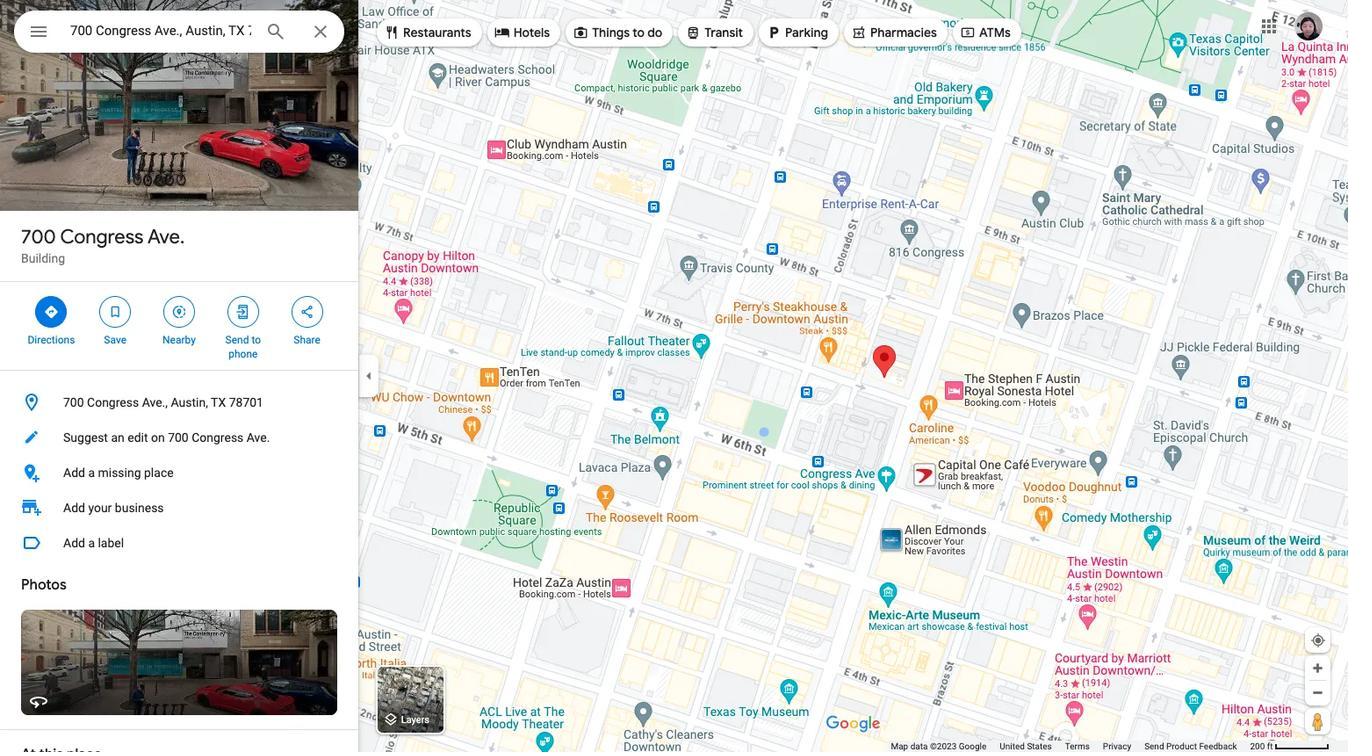 Task type: locate. For each thing, give the bounding box(es) containing it.
700 congress ave., austin, tx 78701
[[63, 395, 264, 409]]

parking
[[786, 25, 829, 40]]

0 horizontal spatial 700
[[21, 225, 56, 250]]


[[766, 22, 782, 42]]

0 vertical spatial add
[[63, 466, 85, 480]]

add for add a missing place
[[63, 466, 85, 480]]

suggest an edit on 700 congress ave.
[[63, 431, 270, 445]]

states
[[1027, 742, 1052, 751]]

add left your
[[63, 501, 85, 515]]

add inside "button"
[[63, 536, 85, 550]]

a inside button
[[88, 466, 95, 480]]


[[686, 22, 701, 42]]

add down suggest
[[63, 466, 85, 480]]

to up phone
[[252, 334, 261, 346]]

send to phone
[[225, 334, 261, 360]]

ave. down 78701
[[247, 431, 270, 445]]


[[573, 22, 589, 42]]

footer
[[891, 741, 1251, 752]]

congress up an
[[87, 395, 139, 409]]

1 add from the top
[[63, 466, 85, 480]]

tx
[[211, 395, 226, 409]]

700 up 'building'
[[21, 225, 56, 250]]

privacy
[[1103, 742, 1132, 751]]

3 add from the top
[[63, 536, 85, 550]]

2 horizontal spatial 700
[[168, 431, 189, 445]]


[[28, 19, 49, 44]]

ave. up the 
[[148, 225, 185, 250]]

send up phone
[[225, 334, 249, 346]]

add for add your business
[[63, 501, 85, 515]]


[[299, 302, 315, 322]]

transit
[[705, 25, 743, 40]]

1 vertical spatial to
[[252, 334, 261, 346]]

phone
[[229, 348, 258, 360]]

to inside "send to phone"
[[252, 334, 261, 346]]

google account: michele murakami  
(michele.murakami@adept.ai) image
[[1295, 12, 1323, 40]]

google maps element
[[0, 0, 1349, 752]]

to inside  things to do
[[633, 25, 645, 40]]

a for missing
[[88, 466, 95, 480]]

send for send to phone
[[225, 334, 249, 346]]

2 vertical spatial 700
[[168, 431, 189, 445]]

your
[[88, 501, 112, 515]]

save
[[104, 334, 127, 346]]

directions
[[28, 334, 75, 346]]

congress for ave.
[[60, 225, 144, 250]]

0 vertical spatial a
[[88, 466, 95, 480]]

none field inside 700 congress ave., austin, tx 78701 field
[[70, 20, 251, 41]]

700 right on
[[168, 431, 189, 445]]

 things to do
[[573, 22, 663, 42]]

0 vertical spatial to
[[633, 25, 645, 40]]

add your business
[[63, 501, 164, 515]]

2 vertical spatial add
[[63, 536, 85, 550]]

add a label button
[[0, 525, 358, 561]]

 atms
[[960, 22, 1011, 42]]

 transit
[[686, 22, 743, 42]]

atms
[[980, 25, 1011, 40]]

2 add from the top
[[63, 501, 85, 515]]

congress inside the 700 congress ave. building
[[60, 225, 144, 250]]

1 vertical spatial congress
[[87, 395, 139, 409]]

footer containing map data ©2023 google
[[891, 741, 1251, 752]]

0 vertical spatial ave.
[[148, 225, 185, 250]]

add a missing place button
[[0, 455, 358, 490]]

 pharmacies
[[851, 22, 937, 42]]

700 for ave.,
[[63, 395, 84, 409]]

things
[[592, 25, 630, 40]]

0 horizontal spatial send
[[225, 334, 249, 346]]

1 vertical spatial a
[[88, 536, 95, 550]]

suggest an edit on 700 congress ave. button
[[0, 420, 358, 455]]

700 inside the 700 congress ave. building
[[21, 225, 56, 250]]

send
[[225, 334, 249, 346], [1145, 742, 1165, 751]]


[[43, 302, 59, 322]]

700
[[21, 225, 56, 250], [63, 395, 84, 409], [168, 431, 189, 445]]

200
[[1251, 742, 1265, 751]]

1 vertical spatial send
[[1145, 742, 1165, 751]]

add
[[63, 466, 85, 480], [63, 501, 85, 515], [63, 536, 85, 550]]

congress
[[60, 225, 144, 250], [87, 395, 139, 409], [192, 431, 244, 445]]

send inside "send to phone"
[[225, 334, 249, 346]]

collapse side panel image
[[359, 366, 379, 386]]


[[384, 22, 400, 42]]

a inside "button"
[[88, 536, 95, 550]]

ave. inside the 700 congress ave. building
[[148, 225, 185, 250]]

200 ft button
[[1251, 742, 1330, 751]]

0 horizontal spatial ave.
[[148, 225, 185, 250]]

send left product
[[1145, 742, 1165, 751]]

0 vertical spatial send
[[225, 334, 249, 346]]

©2023
[[930, 742, 957, 751]]

1 vertical spatial add
[[63, 501, 85, 515]]

zoom in image
[[1312, 662, 1325, 675]]

1 horizontal spatial ave.
[[247, 431, 270, 445]]


[[494, 22, 510, 42]]

1 vertical spatial ave.
[[247, 431, 270, 445]]

united states
[[1000, 742, 1052, 751]]

2 a from the top
[[88, 536, 95, 550]]

0 vertical spatial 700
[[21, 225, 56, 250]]

send product feedback button
[[1145, 741, 1237, 752]]

add left the label
[[63, 536, 85, 550]]

1 horizontal spatial to
[[633, 25, 645, 40]]

0 horizontal spatial to
[[252, 334, 261, 346]]

hotels
[[514, 25, 550, 40]]

to
[[633, 25, 645, 40], [252, 334, 261, 346]]

congress down tx
[[192, 431, 244, 445]]

1 vertical spatial 700
[[63, 395, 84, 409]]

a left the label
[[88, 536, 95, 550]]

add inside button
[[63, 466, 85, 480]]

united states button
[[1000, 741, 1052, 752]]

photos
[[21, 576, 67, 594]]

on
[[151, 431, 165, 445]]

place
[[144, 466, 174, 480]]

to left do on the top left of the page
[[633, 25, 645, 40]]

1 horizontal spatial 700
[[63, 395, 84, 409]]

ft
[[1268, 742, 1274, 751]]

ave.
[[148, 225, 185, 250], [247, 431, 270, 445]]

 parking
[[766, 22, 829, 42]]

data
[[911, 742, 928, 751]]

a for label
[[88, 536, 95, 550]]

pharmacies
[[871, 25, 937, 40]]


[[171, 302, 187, 322]]

a left missing on the bottom left of the page
[[88, 466, 95, 480]]

700 for ave.
[[21, 225, 56, 250]]

map
[[891, 742, 909, 751]]

send inside button
[[1145, 742, 1165, 751]]

0 vertical spatial congress
[[60, 225, 144, 250]]

congress up 'building'
[[60, 225, 144, 250]]

1 a from the top
[[88, 466, 95, 480]]

None field
[[70, 20, 251, 41]]

add a label
[[63, 536, 124, 550]]

1 horizontal spatial send
[[1145, 742, 1165, 751]]

700 up suggest
[[63, 395, 84, 409]]

a
[[88, 466, 95, 480], [88, 536, 95, 550]]

map data ©2023 google
[[891, 742, 987, 751]]



Task type: describe. For each thing, give the bounding box(es) containing it.
700 Congress Ave., Austin, TX 78701 field
[[14, 11, 344, 53]]

 search field
[[14, 11, 344, 56]]

feedback
[[1200, 742, 1237, 751]]

 restaurants
[[384, 22, 472, 42]]

78701
[[229, 395, 264, 409]]

business
[[115, 501, 164, 515]]

show street view coverage image
[[1306, 708, 1331, 735]]

700 congress ave., austin, tx 78701 button
[[0, 385, 358, 420]]

ave. inside button
[[247, 431, 270, 445]]

footer inside google maps element
[[891, 741, 1251, 752]]

privacy button
[[1103, 741, 1132, 752]]

send for send product feedback
[[1145, 742, 1165, 751]]

congress for ave.,
[[87, 395, 139, 409]]

google
[[959, 742, 987, 751]]

share
[[294, 334, 321, 346]]

product
[[1167, 742, 1198, 751]]

send product feedback
[[1145, 742, 1237, 751]]

edit
[[128, 431, 148, 445]]

add for add a label
[[63, 536, 85, 550]]

700 congress ave. main content
[[0, 0, 358, 752]]

 button
[[14, 11, 63, 56]]

add your business link
[[0, 490, 358, 525]]

nearby
[[163, 334, 196, 346]]

ave.,
[[142, 395, 168, 409]]


[[235, 302, 251, 322]]

show your location image
[[1311, 633, 1327, 648]]

layers
[[401, 715, 430, 726]]

united
[[1000, 742, 1025, 751]]

do
[[648, 25, 663, 40]]

restaurants
[[403, 25, 472, 40]]

building
[[21, 251, 65, 265]]

terms
[[1066, 742, 1090, 751]]

an
[[111, 431, 125, 445]]

austin,
[[171, 395, 208, 409]]

2 vertical spatial congress
[[192, 431, 244, 445]]

zoom out image
[[1312, 686, 1325, 699]]


[[851, 22, 867, 42]]

700 congress ave. building
[[21, 225, 185, 265]]

terms button
[[1066, 741, 1090, 752]]

add a missing place
[[63, 466, 174, 480]]


[[960, 22, 976, 42]]

actions for 700 congress ave. region
[[0, 282, 358, 370]]

suggest
[[63, 431, 108, 445]]

label
[[98, 536, 124, 550]]

 hotels
[[494, 22, 550, 42]]

200 ft
[[1251, 742, 1274, 751]]

missing
[[98, 466, 141, 480]]


[[107, 302, 123, 322]]



Task type: vqa. For each thing, say whether or not it's contained in the screenshot.
middle 700
yes



